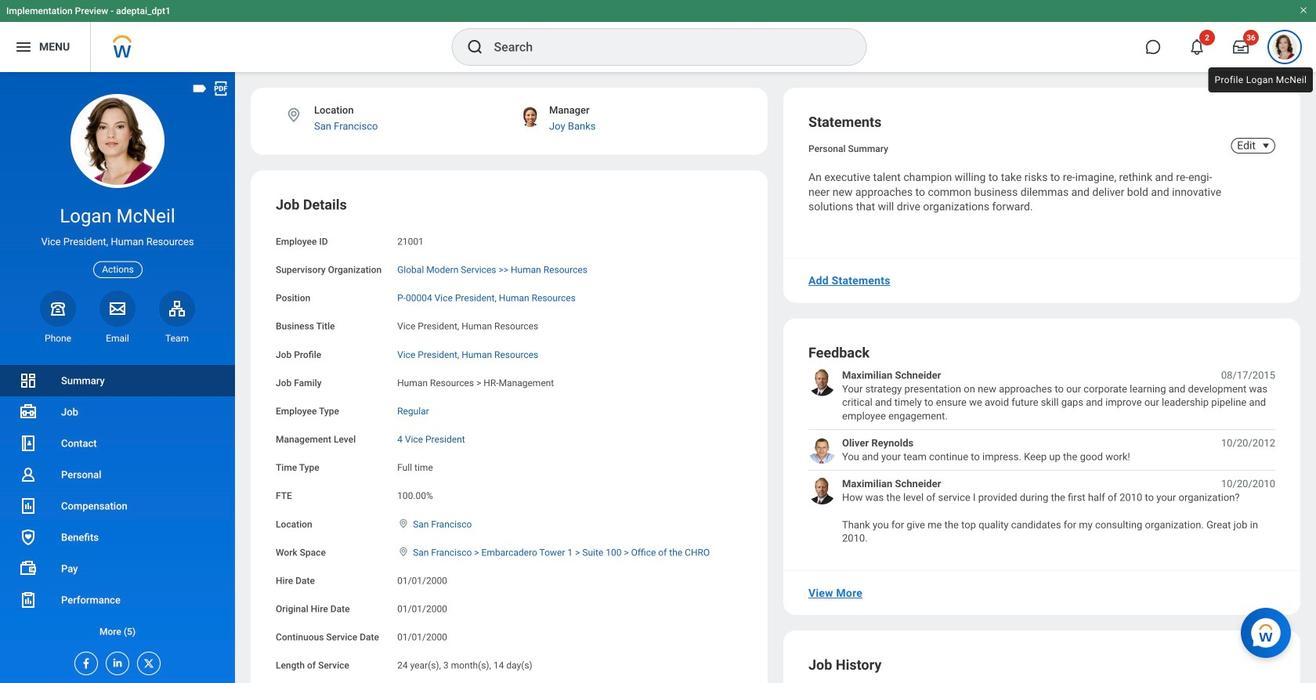 Task type: locate. For each thing, give the bounding box(es) containing it.
caret down image
[[1257, 139, 1276, 152]]

benefits image
[[19, 528, 38, 547]]

inbox large image
[[1233, 39, 1249, 55]]

close environment banner image
[[1299, 5, 1309, 15]]

banner
[[0, 0, 1316, 72]]

contact image
[[19, 434, 38, 453]]

0 vertical spatial employee's photo (maximilian schneider) image
[[809, 369, 836, 396]]

1 horizontal spatial location image
[[397, 518, 410, 529]]

full time element
[[397, 459, 433, 473]]

employee's photo (maximilian schneider) image
[[809, 369, 836, 396], [809, 477, 836, 505]]

compensation image
[[19, 497, 38, 516]]

phone logan mcneil element
[[40, 332, 76, 345]]

justify image
[[14, 38, 33, 56]]

pay image
[[19, 559, 38, 578]]

group
[[276, 195, 743, 683]]

location image
[[285, 107, 302, 124], [397, 518, 410, 529]]

tag image
[[191, 80, 208, 97]]

view printable version (pdf) image
[[212, 80, 230, 97]]

tooltip
[[1206, 64, 1316, 96]]

list
[[0, 365, 235, 647], [809, 369, 1276, 545]]

1 horizontal spatial list
[[809, 369, 1276, 545]]

2 employee's photo (maximilian schneider) image from the top
[[809, 477, 836, 505]]

0 horizontal spatial location image
[[285, 107, 302, 124]]

employee's photo (maximilian schneider) image up employee's photo (oliver reynolds)
[[809, 369, 836, 396]]

1 vertical spatial location image
[[397, 518, 410, 529]]

search image
[[466, 38, 485, 56]]

facebook image
[[75, 653, 92, 670]]

linkedin image
[[107, 653, 124, 669]]

employee's photo (maximilian schneider) image down employee's photo (oliver reynolds)
[[809, 477, 836, 505]]

1 vertical spatial employee's photo (maximilian schneider) image
[[809, 477, 836, 505]]

1 employee's photo (maximilian schneider) image from the top
[[809, 369, 836, 396]]

performance image
[[19, 591, 38, 610]]

0 horizontal spatial list
[[0, 365, 235, 647]]



Task type: vqa. For each thing, say whether or not it's contained in the screenshot.
inbox large icon
yes



Task type: describe. For each thing, give the bounding box(es) containing it.
view team image
[[168, 299, 186, 318]]

summary image
[[19, 371, 38, 390]]

job image
[[19, 403, 38, 422]]

team logan mcneil element
[[159, 332, 195, 345]]

navigation pane region
[[0, 72, 235, 683]]

profile logan mcneil image
[[1273, 34, 1298, 63]]

location image
[[397, 546, 410, 557]]

personal summary element
[[809, 140, 889, 154]]

personal image
[[19, 465, 38, 484]]

notifications large image
[[1189, 39, 1205, 55]]

email logan mcneil element
[[100, 332, 136, 345]]

phone image
[[47, 299, 69, 318]]

employee's photo (oliver reynolds) image
[[809, 436, 836, 464]]

mail image
[[108, 299, 127, 318]]

x image
[[138, 653, 155, 670]]

Search Workday  search field
[[494, 30, 834, 64]]

0 vertical spatial location image
[[285, 107, 302, 124]]



